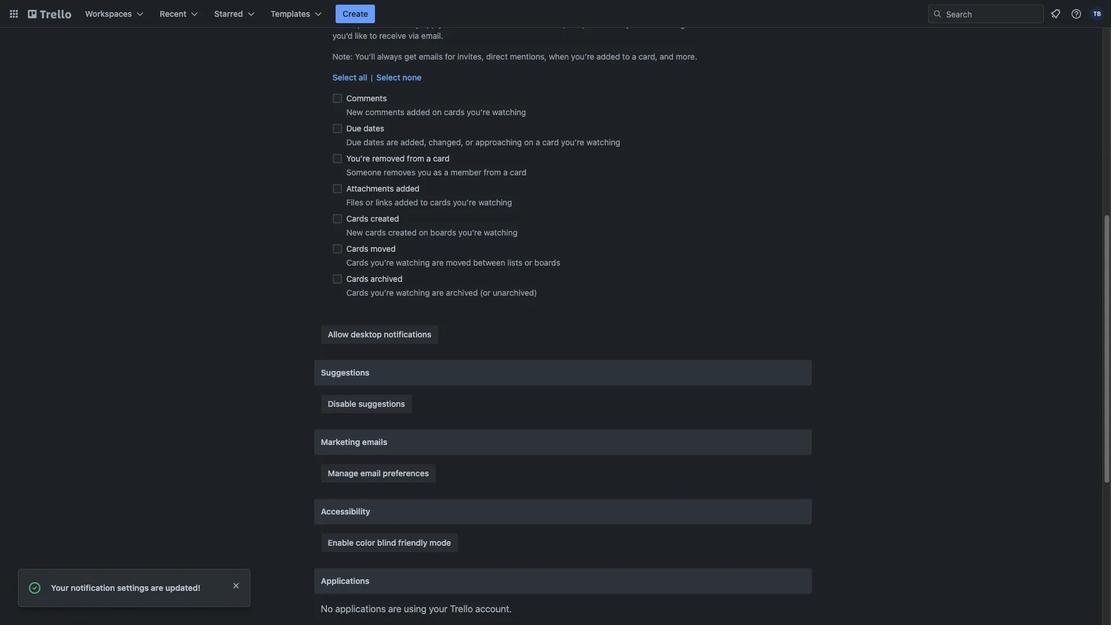 Task type: vqa. For each thing, say whether or not it's contained in the screenshot.
second Click to unstar this board. It will be removed from your starred list. image from the right
no



Task type: locate. For each thing, give the bounding box(es) containing it.
disable suggestions
[[328, 399, 405, 409]]

created
[[371, 214, 399, 223], [388, 227, 417, 237]]

new down cards created
[[346, 227, 363, 237]]

moved
[[371, 244, 396, 254], [446, 258, 471, 267]]

cards for cards moved
[[346, 244, 368, 254]]

0 horizontal spatial on
[[419, 227, 428, 237]]

preferences
[[358, 19, 402, 29], [383, 468, 429, 478]]

0 horizontal spatial email
[[360, 468, 381, 478]]

1 horizontal spatial for
[[525, 19, 535, 29]]

manage email preferences
[[328, 468, 429, 478]]

created down cards created
[[388, 227, 417, 237]]

1 vertical spatial due
[[346, 137, 361, 147]]

which
[[716, 19, 738, 29]]

only
[[405, 19, 420, 29]]

or down attachments
[[366, 197, 373, 207]]

a up you
[[427, 153, 431, 163]]

select right .
[[690, 19, 714, 29]]

2 horizontal spatial notifications
[[740, 19, 786, 29]]

1 new from the top
[[346, 107, 363, 117]]

1 horizontal spatial email
[[455, 19, 474, 29]]

boards,
[[537, 19, 566, 29]]

boards
[[430, 227, 456, 237], [535, 258, 561, 267]]

new for new cards created on boards you're watching
[[346, 227, 363, 237]]

changed,
[[429, 137, 463, 147]]

1 vertical spatial boards
[[535, 258, 561, 267]]

0 vertical spatial emails
[[419, 52, 443, 61]]

from
[[407, 153, 424, 163], [484, 167, 501, 177]]

1 cards from the top
[[346, 214, 368, 223]]

1 vertical spatial emails
[[362, 437, 387, 447]]

from down added,
[[407, 153, 424, 163]]

for left the invites, on the top left of page
[[445, 52, 455, 61]]

emails up manage email preferences
[[362, 437, 387, 447]]

direct
[[486, 52, 508, 61]]

1 vertical spatial on
[[524, 137, 534, 147]]

boards up cards you're watching are moved between lists or boards
[[430, 227, 456, 237]]

2 due from the top
[[346, 137, 361, 147]]

0 vertical spatial dates
[[364, 123, 384, 133]]

your
[[429, 604, 448, 614]]

email.
[[421, 31, 443, 41]]

1 horizontal spatial and
[[660, 52, 674, 61]]

notifications right the "which"
[[740, 19, 786, 29]]

0 horizontal spatial select
[[333, 72, 357, 82]]

lists
[[508, 258, 523, 267]]

your notification settings are updated!
[[51, 583, 200, 593]]

you're
[[626, 19, 650, 29], [571, 52, 594, 61], [467, 107, 490, 117], [561, 137, 584, 147], [453, 197, 476, 207], [459, 227, 482, 237], [371, 258, 394, 267], [371, 288, 394, 298]]

0 vertical spatial card
[[542, 137, 559, 147]]

notifications inside . select which notifications you'd like to receive via email.
[[740, 19, 786, 29]]

note:
[[333, 52, 353, 61]]

for
[[525, 19, 535, 29], [445, 52, 455, 61]]

1 due from the top
[[346, 123, 361, 133]]

email
[[455, 19, 474, 29], [360, 468, 381, 478]]

1 vertical spatial preferences
[[383, 468, 429, 478]]

created down links
[[371, 214, 399, 223]]

these
[[333, 19, 356, 29]]

recent button
[[153, 5, 205, 23]]

1 vertical spatial email
[[360, 468, 381, 478]]

cards right lists,
[[603, 19, 624, 29]]

links
[[376, 197, 392, 207]]

back to home image
[[28, 5, 71, 23]]

emails right get
[[419, 52, 443, 61]]

0 horizontal spatial archived
[[371, 274, 403, 284]]

(or
[[480, 288, 491, 298]]

as
[[433, 167, 442, 177]]

new down comments
[[346, 107, 363, 117]]

removes
[[384, 167, 416, 177]]

0 vertical spatial email
[[455, 19, 474, 29]]

cards archived
[[346, 274, 403, 284]]

0 notifications image
[[1049, 7, 1063, 21]]

0 vertical spatial moved
[[371, 244, 396, 254]]

or right lists
[[525, 258, 532, 267]]

are down cards you're watching are moved between lists or boards
[[432, 288, 444, 298]]

select all | select none
[[333, 72, 422, 82]]

5 cards from the top
[[346, 288, 368, 298]]

on for boards
[[419, 227, 428, 237]]

1 vertical spatial created
[[388, 227, 417, 237]]

1 vertical spatial for
[[445, 52, 455, 61]]

for left boards,
[[525, 19, 535, 29]]

select
[[690, 19, 714, 29], [333, 72, 357, 82], [376, 72, 401, 82]]

2 cards from the top
[[346, 244, 368, 254]]

0 vertical spatial on
[[432, 107, 442, 117]]

a right approaching
[[536, 137, 540, 147]]

updated!
[[165, 583, 200, 593]]

cards
[[346, 214, 368, 223], [346, 244, 368, 254], [346, 258, 368, 267], [346, 274, 368, 284], [346, 288, 368, 298]]

account.
[[475, 604, 512, 614]]

select left all
[[333, 72, 357, 82]]

workspaces button
[[78, 5, 151, 23]]

starred
[[214, 9, 243, 19]]

on
[[432, 107, 442, 117], [524, 137, 534, 147], [419, 227, 428, 237]]

1 vertical spatial or
[[366, 197, 373, 207]]

2 horizontal spatial select
[[690, 19, 714, 29]]

1 horizontal spatial or
[[466, 137, 473, 147]]

from right member
[[484, 167, 501, 177]]

0 vertical spatial due
[[346, 123, 361, 133]]

1 dates from the top
[[364, 123, 384, 133]]

card right approaching
[[542, 137, 559, 147]]

cards up changed,
[[444, 107, 465, 117]]

boards right lists
[[535, 258, 561, 267]]

3 cards from the top
[[346, 258, 368, 267]]

0 horizontal spatial for
[[445, 52, 455, 61]]

more.
[[676, 52, 697, 61]]

2 vertical spatial on
[[419, 227, 428, 237]]

1 vertical spatial from
[[484, 167, 501, 177]]

1 horizontal spatial from
[[484, 167, 501, 177]]

added,
[[401, 137, 426, 147]]

0 vertical spatial new
[[346, 107, 363, 117]]

notifications right desktop
[[384, 329, 432, 339]]

like
[[355, 31, 367, 41]]

attachments added
[[346, 183, 420, 193]]

1 vertical spatial moved
[[446, 258, 471, 267]]

archived
[[371, 274, 403, 284], [446, 288, 478, 298]]

added left card,
[[597, 52, 620, 61]]

unarchived)
[[493, 288, 537, 298]]

2 vertical spatial card
[[510, 167, 527, 177]]

on right approaching
[[524, 137, 534, 147]]

added up added,
[[407, 107, 430, 117]]

new
[[346, 107, 363, 117], [346, 227, 363, 237]]

on down files or links added to cards you're watching
[[419, 227, 428, 237]]

all
[[359, 72, 367, 82]]

0 vertical spatial from
[[407, 153, 424, 163]]

1 horizontal spatial boards
[[535, 258, 561, 267]]

are for archived
[[432, 288, 444, 298]]

are right settings
[[151, 583, 163, 593]]

select right '|'
[[376, 72, 401, 82]]

templates button
[[264, 5, 329, 23]]

or right changed,
[[466, 137, 473, 147]]

to right like
[[370, 31, 377, 41]]

comments
[[365, 107, 404, 117]]

1 vertical spatial archived
[[446, 288, 478, 298]]

to down you
[[420, 197, 428, 207]]

select inside . select which notifications you'd like to receive via email.
[[690, 19, 714, 29]]

a left card,
[[632, 52, 637, 61]]

0 horizontal spatial emails
[[362, 437, 387, 447]]

recent
[[160, 9, 187, 19]]

email right 'manage' at bottom left
[[360, 468, 381, 478]]

2 vertical spatial or
[[525, 258, 532, 267]]

no
[[321, 604, 333, 614]]

0 horizontal spatial card
[[433, 153, 450, 163]]

create button
[[336, 5, 375, 23]]

0 vertical spatial boards
[[430, 227, 456, 237]]

allow
[[328, 329, 349, 339]]

emails
[[419, 52, 443, 61], [362, 437, 387, 447]]

moved left between
[[446, 258, 471, 267]]

you'd
[[333, 31, 353, 41]]

1 vertical spatial and
[[660, 52, 674, 61]]

0 vertical spatial or
[[466, 137, 473, 147]]

are
[[387, 137, 398, 147], [432, 258, 444, 267], [432, 288, 444, 298], [151, 583, 163, 593], [388, 604, 402, 614]]

4 cards from the top
[[346, 274, 368, 284]]

disable
[[328, 399, 356, 409]]

dismiss flag image
[[232, 581, 241, 590]]

card up as
[[433, 153, 450, 163]]

dates for due dates
[[364, 123, 384, 133]]

are left using
[[388, 604, 402, 614]]

and
[[587, 19, 601, 29], [660, 52, 674, 61]]

1 vertical spatial dates
[[364, 137, 384, 147]]

dates down comments
[[364, 123, 384, 133]]

are up the cards you're watching are archived (or unarchived)
[[432, 258, 444, 267]]

no applications are using your trello account.
[[321, 604, 512, 614]]

0 horizontal spatial moved
[[371, 244, 396, 254]]

1 horizontal spatial card
[[510, 167, 527, 177]]

archived down cards moved
[[371, 274, 403, 284]]

2 new from the top
[[346, 227, 363, 237]]

a right as
[[444, 167, 449, 177]]

card
[[542, 137, 559, 147], [433, 153, 450, 163], [510, 167, 527, 177]]

card down approaching
[[510, 167, 527, 177]]

due
[[346, 123, 361, 133], [346, 137, 361, 147]]

are for updated!
[[151, 583, 163, 593]]

0 horizontal spatial from
[[407, 153, 424, 163]]

1 horizontal spatial select
[[376, 72, 401, 82]]

mentions,
[[510, 52, 547, 61]]

0 vertical spatial and
[[587, 19, 601, 29]]

moved up cards archived
[[371, 244, 396, 254]]

and right card,
[[660, 52, 674, 61]]

watching
[[652, 19, 685, 29], [492, 107, 526, 117], [587, 137, 620, 147], [479, 197, 512, 207], [484, 227, 518, 237], [396, 258, 430, 267], [396, 288, 430, 298]]

on up changed,
[[432, 107, 442, 117]]

1 vertical spatial new
[[346, 227, 363, 237]]

email right apply
[[455, 19, 474, 29]]

0 vertical spatial archived
[[371, 274, 403, 284]]

2 dates from the top
[[364, 137, 384, 147]]

notifications up 'direct' on the left top of page
[[477, 19, 523, 29]]

due dates are added, changed, or approaching on a card you're watching
[[346, 137, 620, 147]]

card,
[[639, 52, 658, 61]]

using
[[404, 604, 427, 614]]

cards
[[603, 19, 624, 29], [444, 107, 465, 117], [430, 197, 451, 207], [365, 227, 386, 237]]

0 horizontal spatial or
[[366, 197, 373, 207]]

dates down the due dates
[[364, 137, 384, 147]]

primary element
[[0, 0, 1111, 28]]

1 horizontal spatial on
[[432, 107, 442, 117]]

.
[[685, 19, 688, 29]]

dates
[[364, 123, 384, 133], [364, 137, 384, 147]]

removed
[[372, 153, 405, 163]]

and right lists,
[[587, 19, 601, 29]]

added
[[597, 52, 620, 61], [407, 107, 430, 117], [396, 183, 420, 193], [395, 197, 418, 207]]

archived left (or
[[446, 288, 478, 298]]



Task type: describe. For each thing, give the bounding box(es) containing it.
watching link
[[652, 19, 685, 29]]

enable color blind friendly mode link
[[321, 534, 458, 552]]

you
[[418, 167, 431, 177]]

0 horizontal spatial notifications
[[384, 329, 432, 339]]

|
[[371, 72, 373, 82]]

files or links added to cards you're watching
[[346, 197, 512, 207]]

cards for cards created
[[346, 214, 368, 223]]

2 horizontal spatial card
[[542, 137, 559, 147]]

cards down cards created
[[365, 227, 386, 237]]

new for new comments added on cards you're watching
[[346, 107, 363, 117]]

comments
[[346, 93, 387, 103]]

suggestions
[[358, 399, 405, 409]]

are up removed
[[387, 137, 398, 147]]

to left card,
[[622, 52, 630, 61]]

suggestions
[[321, 368, 370, 377]]

files
[[346, 197, 364, 207]]

notification
[[71, 583, 115, 593]]

enable color blind friendly mode
[[328, 538, 451, 548]]

member
[[451, 167, 482, 177]]

someone removes you as a member from a card
[[346, 167, 527, 177]]

open information menu image
[[1071, 8, 1082, 20]]

dates for due dates are added, changed, or approaching on a card you're watching
[[364, 137, 384, 147]]

cards created
[[346, 214, 399, 223]]

manage
[[328, 468, 358, 478]]

workspaces
[[85, 9, 132, 19]]

starred button
[[207, 5, 261, 23]]

someone
[[346, 167, 382, 177]]

new cards created on boards you're watching
[[346, 227, 518, 237]]

trello
[[450, 604, 473, 614]]

cards down as
[[430, 197, 451, 207]]

disable suggestions link
[[321, 395, 412, 413]]

templates
[[271, 9, 310, 19]]

cards moved
[[346, 244, 396, 254]]

select all button
[[333, 72, 367, 83]]

marketing emails
[[321, 437, 387, 447]]

you'll
[[355, 52, 375, 61]]

accessibility
[[321, 506, 370, 516]]

. select which notifications you'd like to receive via email.
[[333, 19, 786, 41]]

added down removes
[[396, 183, 420, 193]]

1 horizontal spatial emails
[[419, 52, 443, 61]]

to inside . select which notifications you'd like to receive via email.
[[370, 31, 377, 41]]

tyler black (tylerblack440) image
[[1091, 7, 1104, 21]]

select none button
[[376, 72, 422, 83]]

cards you're watching are archived (or unarchived)
[[346, 288, 537, 298]]

settings
[[117, 583, 149, 593]]

you're removed from a card
[[346, 153, 450, 163]]

allow desktop notifications
[[328, 329, 432, 339]]

to right apply
[[445, 19, 452, 29]]

1 horizontal spatial notifications
[[477, 19, 523, 29]]

when
[[549, 52, 569, 61]]

search image
[[933, 9, 942, 19]]

your
[[51, 583, 69, 593]]

2 horizontal spatial on
[[524, 137, 534, 147]]

due for due dates
[[346, 123, 361, 133]]

these preferences only apply to email notifications for boards, lists, and cards you're watching
[[333, 19, 685, 29]]

cards for cards you're watching are moved between lists or boards
[[346, 258, 368, 267]]

new comments added on cards you're watching
[[346, 107, 526, 117]]

0 horizontal spatial and
[[587, 19, 601, 29]]

none
[[403, 72, 422, 82]]

cards for cards archived
[[346, 274, 368, 284]]

are for moved
[[432, 258, 444, 267]]

Search field
[[942, 5, 1044, 23]]

create
[[343, 9, 368, 19]]

receive
[[379, 31, 406, 41]]

0 horizontal spatial boards
[[430, 227, 456, 237]]

attachments
[[346, 183, 394, 193]]

1 horizontal spatial moved
[[446, 258, 471, 267]]

cards for cards you're watching are archived (or unarchived)
[[346, 288, 368, 298]]

always
[[377, 52, 402, 61]]

2 horizontal spatial or
[[525, 258, 532, 267]]

between
[[473, 258, 505, 267]]

a down approaching
[[503, 167, 508, 177]]

blind
[[377, 538, 396, 548]]

0 vertical spatial created
[[371, 214, 399, 223]]

manage email preferences link
[[321, 464, 436, 483]]

lists,
[[568, 19, 585, 29]]

1 vertical spatial card
[[433, 153, 450, 163]]

via
[[409, 31, 419, 41]]

note: you'll always get emails for invites, direct mentions, when you're added to a card, and more.
[[333, 52, 697, 61]]

added right links
[[395, 197, 418, 207]]

0 vertical spatial for
[[525, 19, 535, 29]]

applications
[[321, 576, 370, 586]]

color
[[356, 538, 375, 548]]

you're
[[346, 153, 370, 163]]

marketing
[[321, 437, 360, 447]]

due for due dates are added, changed, or approaching on a card you're watching
[[346, 137, 361, 147]]

on for cards
[[432, 107, 442, 117]]

mode
[[430, 538, 451, 548]]

enable
[[328, 538, 354, 548]]

get
[[405, 52, 417, 61]]

applications
[[335, 604, 386, 614]]

allow desktop notifications link
[[321, 325, 438, 344]]

due dates
[[346, 123, 384, 133]]

1 horizontal spatial archived
[[446, 288, 478, 298]]

approaching
[[476, 137, 522, 147]]

0 vertical spatial preferences
[[358, 19, 402, 29]]



